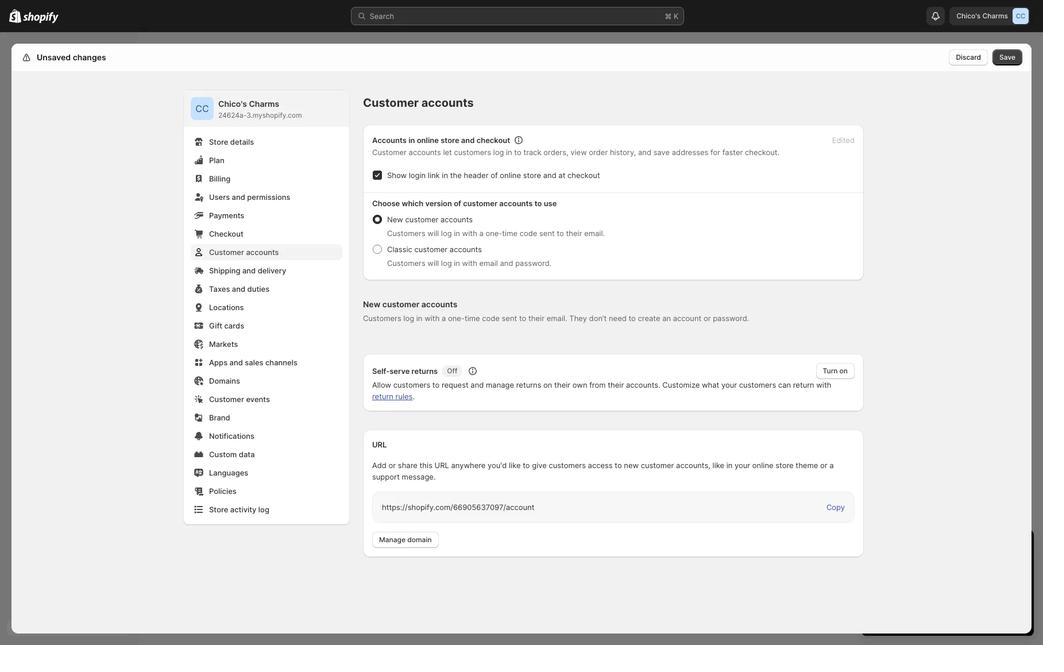 Task type: describe. For each thing, give the bounding box(es) containing it.
customer for new customer accounts
[[406, 215, 439, 224]]

1 like from the left
[[509, 461, 521, 470]]

accounts
[[372, 136, 407, 145]]

settings
[[34, 52, 67, 62]]

serve
[[390, 367, 410, 376]]

log for customers will log in with a one-time code sent to their email.
[[441, 229, 452, 238]]

payments
[[209, 211, 244, 220]]

to right "need"
[[629, 314, 636, 323]]

one- inside new customer accounts customers log in with a one-time code sent to their email. they don't need to create an account or password.
[[448, 314, 465, 323]]

.
[[413, 392, 415, 401]]

accounts in online store and checkout
[[372, 136, 511, 145]]

store details
[[209, 137, 254, 147]]

your trial just started element
[[862, 560, 1035, 636]]

unsaved
[[37, 52, 71, 62]]

customer events
[[209, 395, 270, 404]]

store details link
[[191, 134, 343, 150]]

store for store activity log
[[209, 505, 228, 514]]

show
[[387, 171, 407, 180]]

link
[[428, 171, 440, 180]]

in right accounts
[[409, 136, 415, 145]]

customer for new customer accounts customers log in with a one-time code sent to their email. they don't need to create an account or password.
[[383, 299, 420, 309]]

save
[[654, 148, 670, 157]]

0 horizontal spatial or
[[389, 461, 396, 470]]

support
[[372, 472, 400, 482]]

and right 'taxes'
[[232, 285, 246, 294]]

customers inside add or share this url anywhere you'd like to give customers access to new customer accounts, like in your online store theme or a support message.
[[549, 461, 586, 470]]

shipping and delivery link
[[191, 263, 343, 279]]

notifications
[[209, 432, 255, 441]]

anywhere
[[451, 461, 486, 470]]

accounts down accounts in online store and checkout
[[409, 148, 441, 157]]

gift cards
[[209, 321, 244, 330]]

chico's charms
[[957, 11, 1009, 20]]

1 horizontal spatial checkout
[[568, 171, 600, 180]]

turn on button
[[817, 363, 855, 379]]

accounts inside shop settings menu 'element'
[[246, 248, 279, 257]]

use
[[544, 199, 557, 208]]

accounts inside new customer accounts customers log in with a one-time code sent to their email. they don't need to create an account or password.
[[422, 299, 458, 309]]

allow
[[372, 380, 391, 390]]

allow customers to request and manage returns on their own from their accounts. customize what your customers can return with return rules .
[[372, 380, 832, 401]]

turn on
[[823, 367, 848, 375]]

apps
[[209, 358, 228, 367]]

share
[[398, 461, 418, 470]]

languages link
[[191, 465, 343, 481]]

a inside add or share this url anywhere you'd like to give customers access to new customer accounts, like in your online store theme or a support message.
[[830, 461, 834, 470]]

domains link
[[191, 373, 343, 389]]

log for customers will log in with email and password.
[[441, 259, 452, 268]]

1 horizontal spatial one-
[[486, 229, 503, 238]]

an
[[663, 314, 671, 323]]

customer down checkout
[[209, 248, 244, 257]]

create
[[638, 314, 661, 323]]

0 horizontal spatial of
[[454, 199, 462, 208]]

1 horizontal spatial store
[[523, 171, 541, 180]]

faster
[[723, 148, 743, 157]]

your inside allow customers to request and manage returns on their own from their accounts. customize what your customers can return with return rules .
[[722, 380, 737, 390]]

time inside new customer accounts customers log in with a one-time code sent to their email. they don't need to create an account or password.
[[465, 314, 480, 323]]

customers will log in with a one-time code sent to their email.
[[387, 229, 605, 238]]

accounts up accounts in online store and checkout
[[422, 96, 474, 110]]

checkout
[[209, 229, 244, 239]]

can
[[779, 380, 791, 390]]

request
[[442, 380, 469, 390]]

taxes and duties link
[[191, 281, 343, 297]]

1 horizontal spatial return
[[794, 380, 815, 390]]

permissions
[[247, 193, 291, 202]]

billing link
[[191, 171, 343, 187]]

users and permissions
[[209, 193, 291, 202]]

turn
[[823, 367, 838, 375]]

need
[[609, 314, 627, 323]]

users and permissions link
[[191, 189, 343, 205]]

store activity log
[[209, 505, 270, 514]]

save button
[[993, 49, 1023, 66]]

custom data link
[[191, 447, 343, 463]]

in inside add or share this url anywhere you'd like to give customers access to new customer accounts, like in your online store theme or a support message.
[[727, 461, 733, 470]]

⌘
[[665, 11, 672, 21]]

discard button
[[950, 49, 989, 66]]

0 horizontal spatial returns
[[412, 367, 438, 376]]

and left at
[[544, 171, 557, 180]]

to left "use" at the top right of page
[[535, 199, 542, 208]]

store inside add or share this url anywhere you'd like to give customers access to new customer accounts, like in your online store theme or a support message.
[[776, 461, 794, 470]]

own
[[573, 380, 588, 390]]

copy
[[827, 503, 845, 512]]

1 horizontal spatial customer accounts
[[363, 96, 474, 110]]

accounts up customers will log in with email and password.
[[450, 245, 482, 254]]

this
[[420, 461, 433, 470]]

message.
[[402, 472, 436, 482]]

policies link
[[191, 483, 343, 499]]

will for new
[[428, 229, 439, 238]]

self-serve returns
[[372, 367, 438, 376]]

store activity log link
[[191, 502, 343, 518]]

the
[[450, 171, 462, 180]]

log up show login link in the header of online store and at checkout
[[493, 148, 504, 157]]

0 vertical spatial email.
[[585, 229, 605, 238]]

at
[[559, 171, 566, 180]]

channels
[[266, 358, 298, 367]]

customer up accounts
[[363, 96, 419, 110]]

or for accounts
[[704, 314, 711, 323]]

theme
[[796, 461, 819, 470]]

or for share
[[821, 461, 828, 470]]

customers up the . at the left bottom of page
[[394, 380, 431, 390]]

save
[[1000, 53, 1016, 62]]

in inside new customer accounts customers log in with a one-time code sent to their email. they don't need to create an account or password.
[[417, 314, 423, 323]]

classic
[[387, 245, 413, 254]]

add
[[372, 461, 387, 470]]

2 like from the left
[[713, 461, 725, 470]]

a inside new customer accounts customers log in with a one-time code sent to their email. they don't need to create an account or password.
[[442, 314, 446, 323]]

and right users
[[232, 193, 245, 202]]

changes
[[73, 52, 106, 62]]

shopify image
[[23, 12, 59, 23]]

activity
[[230, 505, 257, 514]]

custom
[[209, 450, 237, 459]]

manage domain link
[[372, 532, 439, 548]]

0 horizontal spatial online
[[417, 136, 439, 145]]

markets
[[209, 340, 238, 349]]

delivery
[[258, 266, 286, 275]]

accounts.
[[626, 380, 661, 390]]

let
[[443, 148, 452, 157]]

languages
[[209, 468, 248, 478]]

orders,
[[544, 148, 569, 157]]

shopify image
[[9, 9, 21, 23]]

domain
[[408, 536, 432, 544]]

and left the save
[[639, 148, 652, 157]]

0 vertical spatial time
[[503, 229, 518, 238]]

and right the apps in the bottom left of the page
[[230, 358, 243, 367]]

to left track
[[515, 148, 522, 157]]

from
[[590, 380, 606, 390]]

customers for classic
[[387, 259, 426, 268]]

to down "use" at the top right of page
[[557, 229, 564, 238]]

customer for classic customer accounts
[[415, 245, 448, 254]]

customer accounts inside shop settings menu 'element'
[[209, 248, 279, 257]]

new for new customer accounts customers log in with a one-time code sent to their email. they don't need to create an account or password.
[[363, 299, 381, 309]]

1 horizontal spatial sent
[[540, 229, 555, 238]]

accounts,
[[677, 461, 711, 470]]

log inside new customer accounts customers log in with a one-time code sent to their email. they don't need to create an account or password.
[[404, 314, 414, 323]]

data
[[239, 450, 255, 459]]



Task type: vqa. For each thing, say whether or not it's contained in the screenshot.
2nd list from the right
no



Task type: locate. For each thing, give the bounding box(es) containing it.
log down the classic customer accounts
[[441, 259, 452, 268]]

0 vertical spatial charms
[[983, 11, 1009, 20]]

cc button
[[191, 97, 214, 120]]

1 vertical spatial returns
[[517, 380, 542, 390]]

password.
[[516, 259, 552, 268], [713, 314, 750, 323]]

1 vertical spatial one-
[[448, 314, 465, 323]]

customer accounts up accounts in online store and checkout
[[363, 96, 474, 110]]

and inside allow customers to request and manage returns on their own from their accounts. customize what your customers can return with return rules .
[[471, 380, 484, 390]]

0 vertical spatial chico's
[[957, 11, 981, 20]]

1 horizontal spatial url
[[435, 461, 449, 470]]

and right the email
[[500, 259, 514, 268]]

customer down which
[[406, 215, 439, 224]]

code inside new customer accounts customers log in with a one-time code sent to their email. they don't need to create an account or password.
[[482, 314, 500, 323]]

1 horizontal spatial or
[[704, 314, 711, 323]]

1 vertical spatial your
[[735, 461, 751, 470]]

track
[[524, 148, 542, 157]]

you'd
[[488, 461, 507, 470]]

1 horizontal spatial email.
[[585, 229, 605, 238]]

like
[[509, 461, 521, 470], [713, 461, 725, 470]]

1 horizontal spatial time
[[503, 229, 518, 238]]

will down new customer accounts at top
[[428, 229, 439, 238]]

0 horizontal spatial a
[[442, 314, 446, 323]]

1 horizontal spatial password.
[[713, 314, 750, 323]]

off
[[447, 367, 458, 375]]

log for store activity log
[[259, 505, 270, 514]]

checkout up show login link in the header of online store and at checkout
[[477, 136, 511, 145]]

1 vertical spatial password.
[[713, 314, 750, 323]]

to left they
[[520, 314, 527, 323]]

customers for new
[[387, 229, 426, 238]]

0 vertical spatial store
[[209, 137, 228, 147]]

returns right manage
[[517, 380, 542, 390]]

customer down the classic at top left
[[383, 299, 420, 309]]

their inside new customer accounts customers log in with a one-time code sent to their email. they don't need to create an account or password.
[[529, 314, 545, 323]]

0 vertical spatial of
[[491, 171, 498, 180]]

settings dialog
[[11, 44, 1032, 634]]

apps and sales channels
[[209, 358, 298, 367]]

chico's up 24624a-
[[218, 99, 247, 109]]

0 horizontal spatial password.
[[516, 259, 552, 268]]

accounts down customers will log in with email and password.
[[422, 299, 458, 309]]

brand link
[[191, 410, 343, 426]]

store for store details
[[209, 137, 228, 147]]

users
[[209, 193, 230, 202]]

0 horizontal spatial chico's
[[218, 99, 247, 109]]

log down policies link
[[259, 505, 270, 514]]

url right this
[[435, 461, 449, 470]]

duties
[[247, 285, 270, 294]]

0 vertical spatial one-
[[486, 229, 503, 238]]

1 vertical spatial email.
[[547, 314, 568, 323]]

0 vertical spatial return
[[794, 380, 815, 390]]

one- up off
[[448, 314, 465, 323]]

url up add
[[372, 440, 387, 449]]

search
[[370, 11, 394, 21]]

online right header
[[500, 171, 521, 180]]

0 vertical spatial a
[[480, 229, 484, 238]]

customer events link
[[191, 391, 343, 408]]

0 vertical spatial store
[[441, 136, 460, 145]]

of
[[491, 171, 498, 180], [454, 199, 462, 208]]

customer down accounts
[[372, 148, 407, 157]]

1 vertical spatial customers
[[387, 259, 426, 268]]

1 vertical spatial checkout
[[568, 171, 600, 180]]

1 vertical spatial code
[[482, 314, 500, 323]]

to
[[515, 148, 522, 157], [535, 199, 542, 208], [557, 229, 564, 238], [520, 314, 527, 323], [629, 314, 636, 323], [433, 380, 440, 390], [523, 461, 530, 470], [615, 461, 622, 470]]

chico's for chico's charms
[[957, 11, 981, 20]]

of right header
[[491, 171, 498, 180]]

what
[[702, 380, 720, 390]]

billing
[[209, 174, 231, 183]]

chico's up discard
[[957, 11, 981, 20]]

customers up the classic at top left
[[387, 229, 426, 238]]

1 vertical spatial url
[[435, 461, 449, 470]]

customer down domains on the left of the page
[[209, 395, 244, 404]]

return
[[794, 380, 815, 390], [372, 392, 394, 401]]

1 vertical spatial store
[[209, 505, 228, 514]]

manage
[[486, 380, 514, 390]]

view
[[571, 148, 587, 157]]

on inside button
[[840, 367, 848, 375]]

2 vertical spatial online
[[753, 461, 774, 470]]

their
[[566, 229, 583, 238], [529, 314, 545, 323], [555, 380, 571, 390], [608, 380, 624, 390]]

2 will from the top
[[428, 259, 439, 268]]

notifications link
[[191, 428, 343, 444]]

store up plan at the left top
[[209, 137, 228, 147]]

online left theme
[[753, 461, 774, 470]]

in right accounts,
[[727, 461, 733, 470]]

on
[[840, 367, 848, 375], [544, 380, 553, 390]]

log up the classic customer accounts
[[441, 229, 452, 238]]

charms for chico's charms 24624a-3.myshopify.com
[[249, 99, 279, 109]]

store left theme
[[776, 461, 794, 470]]

or right add
[[389, 461, 396, 470]]

customers right give
[[549, 461, 586, 470]]

in down the classic customer accounts
[[454, 259, 460, 268]]

return right can
[[794, 380, 815, 390]]

chico's inside chico's charms 24624a-3.myshopify.com
[[218, 99, 247, 109]]

accounts left "use" at the top right of page
[[500, 199, 533, 208]]

customers up self-
[[363, 314, 402, 323]]

customers inside new customer accounts customers log in with a one-time code sent to their email. they don't need to create an account or password.
[[363, 314, 402, 323]]

url inside add or share this url anywhere you'd like to give customers access to new customer accounts, like in your online store theme or a support message.
[[435, 461, 449, 470]]

returns
[[412, 367, 438, 376], [517, 380, 542, 390]]

0 horizontal spatial customer accounts
[[209, 248, 279, 257]]

to left new
[[615, 461, 622, 470]]

your right accounts,
[[735, 461, 751, 470]]

self-
[[372, 367, 390, 376]]

chico's charms image
[[191, 97, 214, 120]]

1 vertical spatial store
[[523, 171, 541, 180]]

time up customers will log in with email and password.
[[503, 229, 518, 238]]

0 horizontal spatial return
[[372, 392, 394, 401]]

store
[[209, 137, 228, 147], [209, 505, 228, 514]]

sent inside new customer accounts customers log in with a one-time code sent to their email. they don't need to create an account or password.
[[502, 314, 517, 323]]

order
[[589, 148, 608, 157]]

time
[[503, 229, 518, 238], [465, 314, 480, 323]]

customer right new
[[641, 461, 674, 470]]

rules
[[396, 392, 413, 401]]

1 vertical spatial will
[[428, 259, 439, 268]]

⌘ k
[[665, 11, 679, 21]]

charms left chico's charms image
[[983, 11, 1009, 20]]

new customer accounts
[[387, 215, 473, 224]]

password. inside new customer accounts customers log in with a one-time code sent to their email. they don't need to create an account or password.
[[713, 314, 750, 323]]

online inside add or share this url anywhere you'd like to give customers access to new customer accounts, like in your online store theme or a support message.
[[753, 461, 774, 470]]

0 vertical spatial sent
[[540, 229, 555, 238]]

0 horizontal spatial code
[[482, 314, 500, 323]]

new for new customer accounts
[[387, 215, 403, 224]]

1 horizontal spatial chico's
[[957, 11, 981, 20]]

of right the version
[[454, 199, 462, 208]]

0 horizontal spatial charms
[[249, 99, 279, 109]]

2 horizontal spatial a
[[830, 461, 834, 470]]

1 store from the top
[[209, 137, 228, 147]]

returns inside allow customers to request and manage returns on their own from their accounts. customize what your customers can return with return rules .
[[517, 380, 542, 390]]

customer accounts
[[363, 96, 474, 110], [209, 248, 279, 257]]

classic customer accounts
[[387, 245, 482, 254]]

0 horizontal spatial checkout
[[477, 136, 511, 145]]

1 horizontal spatial of
[[491, 171, 498, 180]]

2 store from the top
[[209, 505, 228, 514]]

store down policies
[[209, 505, 228, 514]]

0 vertical spatial your
[[722, 380, 737, 390]]

customers up header
[[454, 148, 491, 157]]

choose
[[372, 199, 400, 208]]

dialog
[[1037, 44, 1044, 634]]

to left give
[[523, 461, 530, 470]]

your
[[722, 380, 737, 390], [735, 461, 751, 470]]

new
[[624, 461, 639, 470]]

checkout.
[[745, 148, 780, 157]]

brand
[[209, 413, 230, 422]]

like right you'd
[[509, 461, 521, 470]]

1 vertical spatial on
[[544, 380, 553, 390]]

0 horizontal spatial new
[[363, 299, 381, 309]]

new
[[387, 215, 403, 224], [363, 299, 381, 309]]

in
[[409, 136, 415, 145], [506, 148, 513, 157], [442, 171, 448, 180], [454, 229, 460, 238], [454, 259, 460, 268], [417, 314, 423, 323], [727, 461, 733, 470]]

customer accounts up shipping and delivery
[[209, 248, 279, 257]]

one- up the email
[[486, 229, 503, 238]]

2 horizontal spatial online
[[753, 461, 774, 470]]

customers
[[387, 229, 426, 238], [387, 259, 426, 268], [363, 314, 402, 323]]

0 horizontal spatial like
[[509, 461, 521, 470]]

1 vertical spatial of
[[454, 199, 462, 208]]

1 horizontal spatial like
[[713, 461, 725, 470]]

online up link
[[417, 136, 439, 145]]

1 vertical spatial charms
[[249, 99, 279, 109]]

0 vertical spatial online
[[417, 136, 439, 145]]

show login link in the header of online store and at checkout
[[387, 171, 600, 180]]

2 vertical spatial customers
[[363, 314, 402, 323]]

or right theme
[[821, 461, 828, 470]]

2 vertical spatial a
[[830, 461, 834, 470]]

customer
[[463, 199, 498, 208], [406, 215, 439, 224], [415, 245, 448, 254], [383, 299, 420, 309], [641, 461, 674, 470]]

1 vertical spatial chico's
[[218, 99, 247, 109]]

0 vertical spatial new
[[387, 215, 403, 224]]

0 horizontal spatial sent
[[502, 314, 517, 323]]

0 vertical spatial on
[[840, 367, 848, 375]]

on inside allow customers to request and manage returns on their own from their accounts. customize what your customers can return with return rules .
[[544, 380, 553, 390]]

password. right the email
[[516, 259, 552, 268]]

0 vertical spatial will
[[428, 229, 439, 238]]

0 vertical spatial url
[[372, 440, 387, 449]]

3.myshopify.com
[[247, 111, 302, 120]]

chico's charms image
[[1013, 8, 1029, 24]]

0 vertical spatial returns
[[412, 367, 438, 376]]

0 horizontal spatial store
[[441, 136, 460, 145]]

0 vertical spatial checkout
[[477, 136, 511, 145]]

and
[[461, 136, 475, 145], [639, 148, 652, 157], [544, 171, 557, 180], [232, 193, 245, 202], [500, 259, 514, 268], [243, 266, 256, 275], [232, 285, 246, 294], [230, 358, 243, 367], [471, 380, 484, 390]]

email. inside new customer accounts customers log in with a one-time code sent to their email. they don't need to create an account or password.
[[547, 314, 568, 323]]

charms
[[983, 11, 1009, 20], [249, 99, 279, 109]]

will
[[428, 229, 439, 238], [428, 259, 439, 268]]

1 vertical spatial customer accounts
[[209, 248, 279, 257]]

1 vertical spatial online
[[500, 171, 521, 180]]

accounts down choose which version of customer accounts to use
[[441, 215, 473, 224]]

0 horizontal spatial time
[[465, 314, 480, 323]]

to left request
[[433, 380, 440, 390]]

0 horizontal spatial on
[[544, 380, 553, 390]]

password. right 'account'
[[713, 314, 750, 323]]

customers left can
[[740, 380, 777, 390]]

0 vertical spatial customers
[[387, 229, 426, 238]]

charms for chico's charms
[[983, 11, 1009, 20]]

to inside allow customers to request and manage returns on their own from their accounts. customize what your customers can return with return rules .
[[433, 380, 440, 390]]

shop settings menu element
[[184, 90, 349, 525]]

1 vertical spatial new
[[363, 299, 381, 309]]

and right request
[[471, 380, 484, 390]]

in up the classic customer accounts
[[454, 229, 460, 238]]

1 vertical spatial sent
[[502, 314, 517, 323]]

customer down header
[[463, 199, 498, 208]]

header
[[464, 171, 489, 180]]

https://shopify.com/66905637097/account
[[382, 503, 535, 512]]

1 horizontal spatial a
[[480, 229, 484, 238]]

or inside new customer accounts customers log in with a one-time code sent to their email. they don't need to create an account or password.
[[704, 314, 711, 323]]

login
[[409, 171, 426, 180]]

1 horizontal spatial online
[[500, 171, 521, 180]]

on left own
[[544, 380, 553, 390]]

add or share this url anywhere you'd like to give customers access to new customer accounts, like in your online store theme or a support message.
[[372, 461, 834, 482]]

url
[[372, 440, 387, 449], [435, 461, 449, 470]]

0 horizontal spatial email.
[[547, 314, 568, 323]]

customer down new customer accounts at top
[[415, 245, 448, 254]]

1 horizontal spatial new
[[387, 215, 403, 224]]

in up self-serve returns
[[417, 314, 423, 323]]

return down allow on the bottom of page
[[372, 392, 394, 401]]

locations link
[[191, 299, 343, 316]]

discard
[[957, 53, 982, 62]]

return rules link
[[372, 392, 413, 401]]

your right what
[[722, 380, 737, 390]]

1 horizontal spatial code
[[520, 229, 538, 238]]

customers will log in with email and password.
[[387, 259, 552, 268]]

will down the classic customer accounts
[[428, 259, 439, 268]]

don't
[[589, 314, 607, 323]]

chico's for chico's charms 24624a-3.myshopify.com
[[218, 99, 247, 109]]

time down customers will log in with email and password.
[[465, 314, 480, 323]]

details
[[230, 137, 254, 147]]

with
[[462, 229, 478, 238], [462, 259, 478, 268], [425, 314, 440, 323], [817, 380, 832, 390]]

with inside allow customers to request and manage returns on their own from their accounts. customize what your customers can return with return rules .
[[817, 380, 832, 390]]

1 horizontal spatial returns
[[517, 380, 542, 390]]

charms up 3.myshopify.com
[[249, 99, 279, 109]]

0 vertical spatial password.
[[516, 259, 552, 268]]

1 horizontal spatial on
[[840, 367, 848, 375]]

taxes
[[209, 285, 230, 294]]

accounts up shipping and delivery link on the top left of the page
[[246, 248, 279, 257]]

in left track
[[506, 148, 513, 157]]

charms inside chico's charms 24624a-3.myshopify.com
[[249, 99, 279, 109]]

cards
[[224, 321, 244, 330]]

0 horizontal spatial one-
[[448, 314, 465, 323]]

for
[[711, 148, 721, 157]]

0 vertical spatial customer accounts
[[363, 96, 474, 110]]

give
[[532, 461, 547, 470]]

one-
[[486, 229, 503, 238], [448, 314, 465, 323]]

0 vertical spatial code
[[520, 229, 538, 238]]

in left the
[[442, 171, 448, 180]]

customer inside add or share this url anywhere you'd like to give customers access to new customer accounts, like in your online store theme or a support message.
[[641, 461, 674, 470]]

1 vertical spatial return
[[372, 392, 394, 401]]

0 horizontal spatial url
[[372, 440, 387, 449]]

events
[[246, 395, 270, 404]]

1 vertical spatial a
[[442, 314, 446, 323]]

access
[[588, 461, 613, 470]]

and up duties
[[243, 266, 256, 275]]

2 vertical spatial store
[[776, 461, 794, 470]]

returns right serve
[[412, 367, 438, 376]]

1 will from the top
[[428, 229, 439, 238]]

customer inside new customer accounts customers log in with a one-time code sent to their email. they don't need to create an account or password.
[[383, 299, 420, 309]]

2 horizontal spatial store
[[776, 461, 794, 470]]

k
[[674, 11, 679, 21]]

will for classic
[[428, 259, 439, 268]]

your inside add or share this url anywhere you'd like to give customers access to new customer accounts, like in your online store theme or a support message.
[[735, 461, 751, 470]]

or right 'account'
[[704, 314, 711, 323]]

payments link
[[191, 207, 343, 224]]

1 horizontal spatial charms
[[983, 11, 1009, 20]]

chico's charms 24624a-3.myshopify.com
[[218, 99, 302, 120]]

log up self-serve returns
[[404, 314, 414, 323]]

copy button
[[820, 498, 852, 517]]

log inside shop settings menu 'element'
[[259, 505, 270, 514]]

1 vertical spatial time
[[465, 314, 480, 323]]

store up let
[[441, 136, 460, 145]]

sales
[[245, 358, 264, 367]]

customers down the classic at top left
[[387, 259, 426, 268]]

custom data
[[209, 450, 255, 459]]

unsaved changes
[[37, 52, 106, 62]]

store down track
[[523, 171, 541, 180]]

new inside new customer accounts customers log in with a one-time code sent to their email. they don't need to create an account or password.
[[363, 299, 381, 309]]

manage domain
[[379, 536, 432, 544]]

like right accounts,
[[713, 461, 725, 470]]

24624a-
[[218, 111, 247, 120]]

2 horizontal spatial or
[[821, 461, 828, 470]]

and up header
[[461, 136, 475, 145]]

shipping and delivery
[[209, 266, 286, 275]]

checkout right at
[[568, 171, 600, 180]]

with inside new customer accounts customers log in with a one-time code sent to their email. they don't need to create an account or password.
[[425, 314, 440, 323]]

on right turn
[[840, 367, 848, 375]]

manage
[[379, 536, 406, 544]]

markets link
[[191, 336, 343, 352]]



